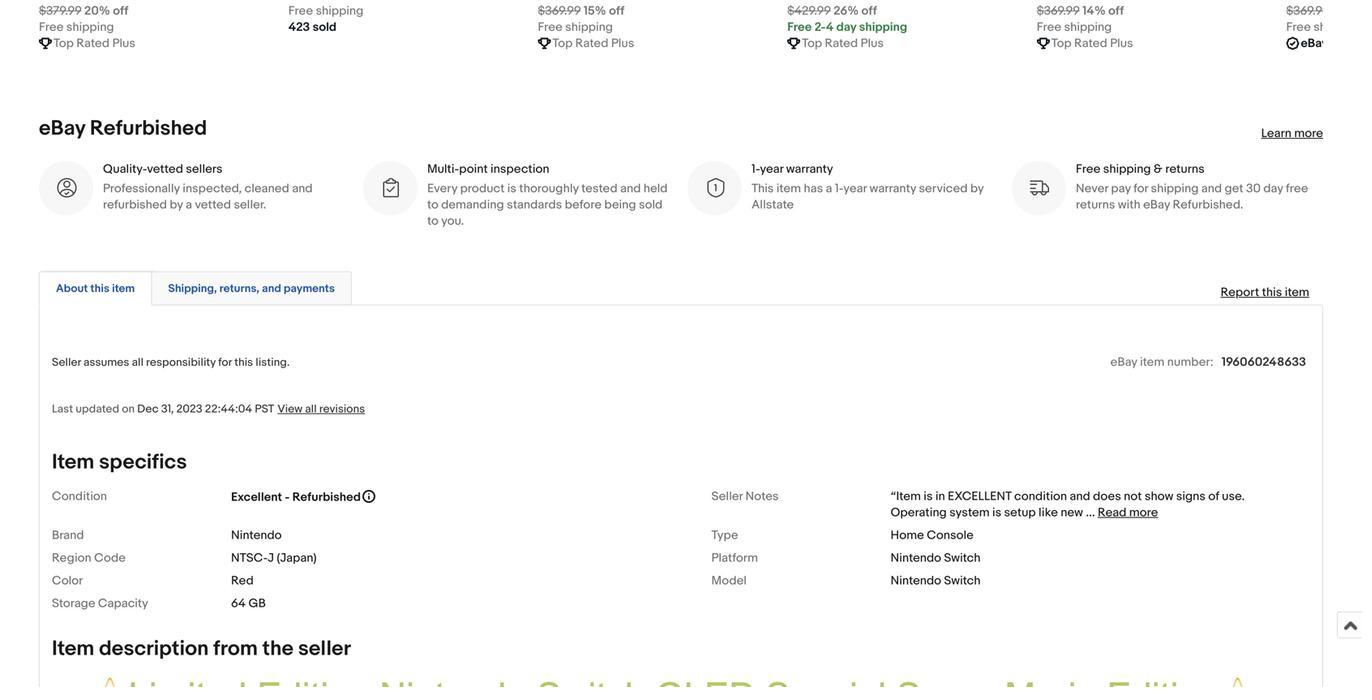 Task type: locate. For each thing, give the bounding box(es) containing it.
multi-point inspection every product is thoroughly tested and held to demanding standards before being sold to you.
[[428, 162, 668, 229]]

item
[[52, 450, 94, 475], [52, 636, 94, 662]]

None text field
[[788, 3, 878, 19], [1037, 3, 1125, 19], [788, 3, 878, 19], [1037, 3, 1125, 19]]

plus down '$369.99 14% off free shipping'
[[1111, 36, 1134, 51]]

free shipping text field down 14% on the top right of the page
[[1037, 19, 1113, 35]]

in
[[936, 489, 946, 504]]

2 top rated plus text field from the left
[[1052, 35, 1134, 52]]

by down professionally
[[170, 198, 183, 212]]

seller assumes all responsibility for this listing.
[[52, 356, 290, 370]]

for
[[1134, 181, 1149, 196], [218, 356, 232, 370]]

with details__icon image
[[55, 177, 77, 199], [380, 177, 402, 199], [704, 177, 726, 199], [1029, 177, 1051, 199]]

off right 20%
[[113, 4, 128, 18]]

1 free shipping text field from the left
[[538, 19, 613, 35]]

this
[[90, 282, 110, 296], [1263, 285, 1283, 300], [235, 356, 253, 370]]

0 horizontal spatial top rated plus text field
[[54, 35, 135, 52]]

day
[[837, 20, 857, 35], [1264, 181, 1284, 196]]

$379.99 20% off free shipping
[[39, 4, 128, 35]]

payments
[[284, 282, 335, 296]]

2 item from the top
[[52, 636, 94, 662]]

for right responsibility
[[218, 356, 232, 370]]

top rated plus text field down 4
[[802, 35, 884, 52]]

nintendo for model
[[891, 573, 942, 588]]

the
[[263, 636, 294, 662]]

off for 20% off
[[113, 4, 128, 18]]

$369.99 free shipping
[[1287, 4, 1362, 35]]

1 vertical spatial day
[[1264, 181, 1284, 196]]

top rated plus text field down '$369.99 14% off free shipping'
[[1052, 35, 1134, 52]]

model
[[712, 573, 747, 588]]

and up "being"
[[621, 181, 641, 196]]

use.
[[1223, 489, 1246, 504]]

top down $379.99 20% off free shipping
[[54, 36, 74, 51]]

learn more
[[1262, 126, 1324, 141]]

1 horizontal spatial refurbished
[[293, 490, 361, 505]]

0 vertical spatial switch
[[945, 551, 981, 565]]

day inside free shipping & returns never pay for shipping and get 30 day free returns with ebay refurbished.
[[1264, 181, 1284, 196]]

seller left assumes
[[52, 356, 81, 370]]

read more button
[[1098, 505, 1159, 520]]

and right the cleaned
[[292, 181, 313, 196]]

0 horizontal spatial top rated plus text field
[[553, 35, 635, 52]]

1 horizontal spatial all
[[305, 402, 317, 416]]

top rated plus down $379.99 20% off free shipping
[[54, 36, 135, 51]]

more right learn at the top right of page
[[1295, 126, 1324, 141]]

shipping right 4
[[860, 20, 908, 35]]

home console
[[891, 528, 974, 543]]

1 rated from the left
[[77, 36, 110, 51]]

2 vertical spatial nintendo
[[891, 573, 942, 588]]

item up allstate
[[777, 181, 802, 196]]

with details__icon image for professionally inspected, cleaned and refurbished by a vetted seller.
[[55, 177, 77, 199]]

and right returns, on the top left of the page
[[262, 282, 281, 296]]

1 horizontal spatial top rated plus text field
[[802, 35, 884, 52]]

4 top from the left
[[1052, 36, 1072, 51]]

1 vertical spatial all
[[305, 402, 317, 416]]

you.
[[441, 214, 464, 229]]

with details__icon image for every product is thoroughly tested and held to demanding standards before being sold to you.
[[380, 177, 402, 199]]

this for about
[[90, 282, 110, 296]]

1 horizontal spatial top rated plus text field
[[1052, 35, 1134, 52]]

0 vertical spatial to
[[428, 198, 439, 212]]

3 off from the left
[[862, 4, 878, 18]]

item specifics
[[52, 450, 187, 475]]

top rated plus down $369.99 15% off free shipping
[[553, 36, 635, 51]]

is down inspection
[[508, 181, 517, 196]]

0 vertical spatial is
[[508, 181, 517, 196]]

0 horizontal spatial free shipping text field
[[39, 19, 114, 35]]

1 plus from the left
[[112, 36, 135, 51]]

1 horizontal spatial a
[[826, 181, 833, 196]]

item down storage
[[52, 636, 94, 662]]

plus down the free 2-4 day shipping text field
[[861, 36, 884, 51]]

4 off from the left
[[1109, 4, 1125, 18]]

rated down '$369.99 14% off free shipping'
[[1075, 36, 1108, 51]]

top rated plus
[[54, 36, 135, 51], [553, 36, 635, 51], [802, 36, 884, 51], [1052, 36, 1134, 51]]

2 top from the left
[[553, 36, 573, 51]]

2023
[[176, 402, 203, 416]]

0 vertical spatial seller
[[52, 356, 81, 370]]

2 horizontal spatial free shipping text field
[[1037, 19, 1113, 35]]

item inside 1-year warranty this item has a 1-year warranty serviced by allstate
[[777, 181, 802, 196]]

0 vertical spatial all
[[132, 356, 144, 370]]

a inside 1-year warranty this item has a 1-year warranty serviced by allstate
[[826, 181, 833, 196]]

1 horizontal spatial sold
[[639, 198, 663, 212]]

free shipping text field for $369.99 14% off free shipping
[[1037, 19, 1113, 35]]

refurbished right -
[[293, 490, 361, 505]]

1 switch from the top
[[945, 551, 981, 565]]

type
[[712, 528, 739, 543]]

2 nintendo switch from the top
[[891, 573, 981, 588]]

responsibility
[[146, 356, 216, 370]]

seller left notes
[[712, 489, 743, 504]]

top rated plus text field down $379.99 20% off free shipping
[[54, 35, 135, 52]]

to left you.
[[428, 214, 439, 229]]

serviced
[[919, 181, 968, 196]]

off right 26%
[[862, 4, 878, 18]]

2 top rated plus text field from the left
[[802, 35, 884, 52]]

shipping down 15%
[[566, 20, 613, 35]]

1 horizontal spatial 1-
[[835, 181, 844, 196]]

j
[[268, 551, 274, 565]]

&
[[1154, 162, 1163, 177]]

ebay inside free shipping & returns never pay for shipping and get 30 day free returns with ebay refurbished.
[[1144, 198, 1171, 212]]

free shipping 423 sold
[[289, 4, 364, 35]]

1 off from the left
[[113, 4, 128, 18]]

shipping up ebay refurb
[[1314, 20, 1362, 35]]

0 horizontal spatial for
[[218, 356, 232, 370]]

0 horizontal spatial free shipping text field
[[538, 19, 613, 35]]

3 rated from the left
[[825, 36, 858, 51]]

ebay refurb
[[1302, 36, 1363, 51]]

ebay for item
[[1111, 355, 1138, 370]]

1 vertical spatial switch
[[945, 573, 981, 588]]

off inside $429.99 26% off free 2-4 day shipping
[[862, 4, 878, 18]]

0 horizontal spatial is
[[508, 181, 517, 196]]

2 switch from the top
[[945, 573, 981, 588]]

refurbished up quality- at the left top of the page
[[90, 116, 207, 141]]

quality-vetted sellers professionally inspected, cleaned and refurbished by a vetted seller.
[[103, 162, 313, 212]]

refurbished
[[103, 198, 167, 212]]

Free shipping text field
[[538, 19, 613, 35], [1287, 19, 1362, 35]]

sold
[[313, 20, 337, 35], [639, 198, 663, 212]]

1 horizontal spatial $369.99
[[1037, 4, 1080, 18]]

0 vertical spatial for
[[1134, 181, 1149, 196]]

all
[[132, 356, 144, 370], [305, 402, 317, 416]]

1 with details__icon image from the left
[[55, 177, 77, 199]]

has
[[804, 181, 824, 196]]

2 free shipping text field from the left
[[1287, 19, 1362, 35]]

$369.99 left 15%
[[538, 4, 581, 18]]

warranty up has in the right of the page
[[787, 162, 834, 177]]

item up "condition"
[[52, 450, 94, 475]]

4 rated from the left
[[1075, 36, 1108, 51]]

$369.99 inside '$369.99 14% off free shipping'
[[1037, 4, 1080, 18]]

0 horizontal spatial all
[[132, 356, 144, 370]]

held
[[644, 181, 668, 196]]

sold inside free shipping 423 sold
[[313, 20, 337, 35]]

1 vertical spatial returns
[[1077, 198, 1116, 212]]

0 horizontal spatial day
[[837, 20, 857, 35]]

top rated plus down '$369.99 14% off free shipping'
[[1052, 36, 1134, 51]]

free shipping & returns never pay for shipping and get 30 day free returns with ebay refurbished.
[[1077, 162, 1309, 212]]

assumes
[[84, 356, 129, 370]]

0 vertical spatial warranty
[[787, 162, 834, 177]]

ebay item number: 196060248633
[[1111, 355, 1307, 370]]

0 vertical spatial day
[[837, 20, 857, 35]]

0 vertical spatial by
[[971, 181, 984, 196]]

nintendo
[[231, 528, 282, 543], [891, 551, 942, 565], [891, 573, 942, 588]]

top rated plus down the free 2-4 day shipping text field
[[802, 36, 884, 51]]

1 vertical spatial sold
[[639, 198, 663, 212]]

off inside $369.99 15% off free shipping
[[609, 4, 625, 18]]

Free shipping text field
[[289, 3, 364, 19], [39, 19, 114, 35], [1037, 19, 1113, 35]]

0 horizontal spatial vetted
[[147, 162, 183, 177]]

$369.99 text field
[[1287, 3, 1363, 19]]

and inside multi-point inspection every product is thoroughly tested and held to demanding standards before being sold to you.
[[621, 181, 641, 196]]

1 horizontal spatial day
[[1264, 181, 1284, 196]]

free inside $369.99 free shipping
[[1287, 20, 1312, 35]]

free shipping text field for $379.99 20% off free shipping
[[39, 19, 114, 35]]

4 top rated plus from the left
[[1052, 36, 1134, 51]]

2 rated from the left
[[576, 36, 609, 51]]

storage capacity
[[52, 596, 148, 611]]

0 horizontal spatial seller
[[52, 356, 81, 370]]

excellent - refurbished
[[231, 490, 361, 505]]

specifics
[[99, 450, 187, 475]]

1 vertical spatial nintendo switch
[[891, 573, 981, 588]]

free shipping text field up ebay refurb
[[1287, 19, 1362, 35]]

1 nintendo switch from the top
[[891, 551, 981, 565]]

3 $369.99 from the left
[[1287, 4, 1330, 18]]

1 horizontal spatial seller
[[712, 489, 743, 504]]

off right 14% on the top right of the page
[[1109, 4, 1125, 18]]

by inside quality-vetted sellers professionally inspected, cleaned and refurbished by a vetted seller.
[[170, 198, 183, 212]]

free shipping text field up 423
[[289, 3, 364, 19]]

2 $369.99 from the left
[[1037, 4, 1080, 18]]

nintendo switch for platform
[[891, 551, 981, 565]]

1 horizontal spatial by
[[971, 181, 984, 196]]

professionally
[[103, 181, 180, 196]]

with details__icon image left this at the top of the page
[[704, 177, 726, 199]]

allstate
[[752, 198, 794, 212]]

plus
[[112, 36, 135, 51], [612, 36, 635, 51], [861, 36, 884, 51], [1111, 36, 1134, 51]]

for right pay
[[1134, 181, 1149, 196]]

0 vertical spatial nintendo switch
[[891, 551, 981, 565]]

day right 30
[[1264, 181, 1284, 196]]

rated down $369.99 15% off free shipping
[[576, 36, 609, 51]]

None text field
[[39, 3, 128, 19], [538, 3, 625, 19], [39, 3, 128, 19], [538, 3, 625, 19]]

1 $369.99 from the left
[[538, 4, 581, 18]]

a
[[826, 181, 833, 196], [186, 198, 192, 212]]

rated down the free 2-4 day shipping text field
[[825, 36, 858, 51]]

warranty
[[787, 162, 834, 177], [870, 181, 917, 196]]

0 vertical spatial returns
[[1166, 162, 1205, 177]]

free shipping text field for top
[[538, 19, 613, 35]]

rated down $379.99 20% off free shipping
[[77, 36, 110, 51]]

top for $369.99 14% off free shipping
[[1052, 36, 1072, 51]]

last updated on dec 31, 2023 22:44:04 pst view all revisions
[[52, 402, 365, 416]]

with details__icon image for never pay for shipping and get 30 day free returns with ebay refurbished.
[[1029, 177, 1051, 199]]

$369.99
[[538, 4, 581, 18], [1037, 4, 1080, 18], [1287, 4, 1330, 18]]

is inside multi-point inspection every product is thoroughly tested and held to demanding standards before being sold to you.
[[508, 181, 517, 196]]

plus down $369.99 15% off free shipping
[[612, 36, 635, 51]]

2 vertical spatial is
[[993, 505, 1002, 520]]

sold down held
[[639, 198, 663, 212]]

with details__icon image left never
[[1029, 177, 1051, 199]]

a right has in the right of the page
[[826, 181, 833, 196]]

0 vertical spatial more
[[1295, 126, 1324, 141]]

this right about
[[90, 282, 110, 296]]

ebay inside text field
[[1302, 36, 1329, 51]]

1 horizontal spatial year
[[844, 181, 867, 196]]

by right serviced
[[971, 181, 984, 196]]

0 vertical spatial item
[[52, 450, 94, 475]]

shipping,
[[168, 282, 217, 296]]

is left setup
[[993, 505, 1002, 520]]

1 vertical spatial item
[[52, 636, 94, 662]]

1 horizontal spatial more
[[1295, 126, 1324, 141]]

is left in
[[924, 489, 933, 504]]

year up this at the top of the page
[[760, 162, 784, 177]]

year
[[760, 162, 784, 177], [844, 181, 867, 196]]

to down every
[[428, 198, 439, 212]]

and inside quality-vetted sellers professionally inspected, cleaned and refurbished by a vetted seller.
[[292, 181, 313, 196]]

0 horizontal spatial by
[[170, 198, 183, 212]]

2 horizontal spatial this
[[1263, 285, 1283, 300]]

top down 2-
[[802, 36, 823, 51]]

1 vertical spatial more
[[1130, 505, 1159, 520]]

$369.99 inside $369.99 15% off free shipping
[[538, 4, 581, 18]]

Top Rated Plus text field
[[553, 35, 635, 52], [802, 35, 884, 52]]

2 top rated plus from the left
[[553, 36, 635, 51]]

423
[[289, 20, 310, 35]]

0 horizontal spatial year
[[760, 162, 784, 177]]

returns down never
[[1077, 198, 1116, 212]]

1 top rated plus text field from the left
[[553, 35, 635, 52]]

free
[[289, 4, 313, 18], [39, 20, 64, 35], [538, 20, 563, 35], [788, 20, 812, 35], [1037, 20, 1062, 35], [1287, 20, 1312, 35], [1077, 162, 1101, 177]]

2 with details__icon image from the left
[[380, 177, 402, 199]]

rated for 14%
[[1075, 36, 1108, 51]]

3 top from the left
[[802, 36, 823, 51]]

2 off from the left
[[609, 4, 625, 18]]

ntsc-j (japan)
[[231, 551, 317, 565]]

sold right 423
[[313, 20, 337, 35]]

0 vertical spatial nintendo
[[231, 528, 282, 543]]

top rated plus text field for 20%
[[54, 35, 135, 52]]

rated for 26%
[[825, 36, 858, 51]]

1 horizontal spatial warranty
[[870, 181, 917, 196]]

point
[[459, 162, 488, 177]]

condition
[[1015, 489, 1068, 504]]

with
[[1119, 198, 1141, 212]]

storage
[[52, 596, 95, 611]]

22:44:04
[[205, 402, 252, 416]]

top rated plus text field for 14%
[[1052, 35, 1134, 52]]

1 top rated plus from the left
[[54, 36, 135, 51]]

all right view
[[305, 402, 317, 416]]

free shipping text field down $379.99
[[39, 19, 114, 35]]

2 plus from the left
[[612, 36, 635, 51]]

ebay
[[1302, 36, 1329, 51], [39, 116, 85, 141], [1144, 198, 1171, 212], [1111, 355, 1138, 370]]

1-year warranty this item has a 1-year warranty serviced by allstate
[[752, 162, 984, 212]]

1- right has in the right of the page
[[835, 181, 844, 196]]

about
[[56, 282, 88, 296]]

0 horizontal spatial 1-
[[752, 162, 760, 177]]

and up new
[[1070, 489, 1091, 504]]

1 vertical spatial refurbished
[[293, 490, 361, 505]]

1 vertical spatial a
[[186, 198, 192, 212]]

and inside "item is in excellent condition and does not show signs of use. operating system is setup like new ...
[[1070, 489, 1091, 504]]

tab list
[[39, 268, 1324, 306]]

top down '$369.99 14% off free shipping'
[[1052, 36, 1072, 51]]

off right 15%
[[609, 4, 625, 18]]

$369.99 left 14% on the top right of the page
[[1037, 4, 1080, 18]]

shipping inside $429.99 26% off free 2-4 day shipping
[[860, 20, 908, 35]]

$369.99 for 15% off
[[538, 4, 581, 18]]

196060248633
[[1222, 355, 1307, 370]]

1 horizontal spatial vetted
[[195, 198, 231, 212]]

1 vertical spatial to
[[428, 214, 439, 229]]

by
[[971, 181, 984, 196], [170, 198, 183, 212]]

seller.
[[234, 198, 266, 212]]

free inside $379.99 20% off free shipping
[[39, 20, 64, 35]]

region
[[52, 551, 91, 565]]

with details__icon image left refurbished
[[55, 177, 77, 199]]

shipping up the 423 sold text box
[[316, 4, 364, 18]]

top down $369.99 15% off free shipping
[[553, 36, 573, 51]]

0 horizontal spatial this
[[90, 282, 110, 296]]

1 vertical spatial warranty
[[870, 181, 917, 196]]

20%
[[84, 4, 110, 18]]

is
[[508, 181, 517, 196], [924, 489, 933, 504], [993, 505, 1002, 520]]

1 vertical spatial by
[[170, 198, 183, 212]]

0 vertical spatial sold
[[313, 20, 337, 35]]

3 with details__icon image from the left
[[704, 177, 726, 199]]

4 with details__icon image from the left
[[1029, 177, 1051, 199]]

2 horizontal spatial $369.99
[[1287, 4, 1330, 18]]

0 vertical spatial year
[[760, 162, 784, 177]]

1 top from the left
[[54, 36, 74, 51]]

off inside $379.99 20% off free shipping
[[113, 4, 128, 18]]

this inside button
[[90, 282, 110, 296]]

1 item from the top
[[52, 450, 94, 475]]

1 top rated plus text field from the left
[[54, 35, 135, 52]]

3 plus from the left
[[861, 36, 884, 51]]

nintendo for platform
[[891, 551, 942, 565]]

top rated plus text field down $369.99 15% off free shipping
[[553, 35, 635, 52]]

0 horizontal spatial $369.99
[[538, 4, 581, 18]]

0 horizontal spatial more
[[1130, 505, 1159, 520]]

shipping up pay
[[1104, 162, 1152, 177]]

0 horizontal spatial refurbished
[[90, 116, 207, 141]]

$429.99 26% off free 2-4 day shipping
[[788, 4, 908, 35]]

3 top rated plus from the left
[[802, 36, 884, 51]]

this right report
[[1263, 285, 1283, 300]]

item description from the seller
[[52, 636, 351, 662]]

0 horizontal spatial a
[[186, 198, 192, 212]]

top
[[54, 36, 74, 51], [553, 36, 573, 51], [802, 36, 823, 51], [1052, 36, 1072, 51]]

Top Rated Plus text field
[[54, 35, 135, 52], [1052, 35, 1134, 52]]

returns
[[1166, 162, 1205, 177], [1077, 198, 1116, 212]]

all right assumes
[[132, 356, 144, 370]]

2 to from the top
[[428, 214, 439, 229]]

(japan)
[[277, 551, 317, 565]]

free shipping text field down 15%
[[538, 19, 613, 35]]

top rated plus for 15% off
[[553, 36, 635, 51]]

warranty left serviced
[[870, 181, 917, 196]]

item left number:
[[1141, 355, 1165, 370]]

vetted up professionally
[[147, 162, 183, 177]]

$369.99 14% off free shipping
[[1037, 4, 1125, 35]]

$369.99 up ebay refurb
[[1287, 4, 1330, 18]]

day down 26%
[[837, 20, 857, 35]]

item inside button
[[112, 282, 135, 296]]

a inside quality-vetted sellers professionally inspected, cleaned and refurbished by a vetted seller.
[[186, 198, 192, 212]]

year right has in the right of the page
[[844, 181, 867, 196]]

for inside free shipping & returns never pay for shipping and get 30 day free returns with ebay refurbished.
[[1134, 181, 1149, 196]]

with details__icon image left every
[[380, 177, 402, 199]]

free inside '$369.99 14% off free shipping'
[[1037, 20, 1062, 35]]

more down the not
[[1130, 505, 1159, 520]]

off
[[113, 4, 128, 18], [609, 4, 625, 18], [862, 4, 878, 18], [1109, 4, 1125, 18]]

and up refurbished.
[[1202, 181, 1223, 196]]

1 vertical spatial nintendo
[[891, 551, 942, 565]]

a down inspected,
[[186, 198, 192, 212]]

top rated plus for 26% off
[[802, 36, 884, 51]]

sellers
[[186, 162, 223, 177]]

pst
[[255, 402, 274, 416]]

this left listing.
[[235, 356, 253, 370]]

item right about
[[112, 282, 135, 296]]

shipping down 20%
[[66, 20, 114, 35]]

returns right &
[[1166, 162, 1205, 177]]

off inside '$369.99 14% off free shipping'
[[1109, 4, 1125, 18]]

number:
[[1168, 355, 1214, 370]]

1 horizontal spatial is
[[924, 489, 933, 504]]

0 horizontal spatial sold
[[313, 20, 337, 35]]

1 horizontal spatial for
[[1134, 181, 1149, 196]]

1- up this at the top of the page
[[752, 162, 760, 177]]

refurbished
[[90, 116, 207, 141], [293, 490, 361, 505]]

plus down $379.99 20% off free shipping
[[112, 36, 135, 51]]

and inside button
[[262, 282, 281, 296]]

$429.99
[[788, 4, 831, 18]]

vetted down inspected,
[[195, 198, 231, 212]]

1 vertical spatial seller
[[712, 489, 743, 504]]

shipping down 14% on the top right of the page
[[1065, 20, 1113, 35]]

1 to from the top
[[428, 198, 439, 212]]

0 vertical spatial a
[[826, 181, 833, 196]]

1 horizontal spatial free shipping text field
[[1287, 19, 1362, 35]]

4 plus from the left
[[1111, 36, 1134, 51]]



Task type: describe. For each thing, give the bounding box(es) containing it.
26%
[[834, 4, 859, 18]]

about this item button
[[56, 281, 135, 297]]

item for item specifics
[[52, 450, 94, 475]]

of
[[1209, 489, 1220, 504]]

standards
[[507, 198, 562, 212]]

shipping down &
[[1152, 181, 1199, 196]]

condition
[[52, 489, 107, 504]]

free inside $369.99 15% off free shipping
[[538, 20, 563, 35]]

switch for platform
[[945, 551, 981, 565]]

0 horizontal spatial warranty
[[787, 162, 834, 177]]

top for $369.99 15% off free shipping
[[553, 36, 573, 51]]

nintendo switch for model
[[891, 573, 981, 588]]

home
[[891, 528, 925, 543]]

eBay Refurb text field
[[1302, 35, 1363, 52]]

4
[[826, 20, 834, 35]]

plus for $429.99 26% off free 2-4 day shipping
[[861, 36, 884, 51]]

dec
[[137, 402, 159, 416]]

report this item link
[[1213, 277, 1318, 308]]

cleaned
[[245, 181, 289, 196]]

shipping inside '$369.99 14% off free shipping'
[[1065, 20, 1113, 35]]

refurb
[[1331, 36, 1363, 51]]

item right report
[[1286, 285, 1310, 300]]

view
[[278, 402, 303, 416]]

more for learn more
[[1295, 126, 1324, 141]]

rated for 15%
[[576, 36, 609, 51]]

product
[[460, 181, 505, 196]]

by inside 1-year warranty this item has a 1-year warranty serviced by allstate
[[971, 181, 984, 196]]

signs
[[1177, 489, 1206, 504]]

top rated plus for 20% off
[[54, 36, 135, 51]]

64 gb
[[231, 596, 266, 611]]

free inside free shipping & returns never pay for shipping and get 30 day free returns with ebay refurbished.
[[1077, 162, 1101, 177]]

last
[[52, 402, 73, 416]]

top for $379.99 20% off free shipping
[[54, 36, 74, 51]]

tab list containing about this item
[[39, 268, 1324, 306]]

1 horizontal spatial free shipping text field
[[289, 3, 364, 19]]

1 vertical spatial 1-
[[835, 181, 844, 196]]

rated for 20%
[[77, 36, 110, 51]]

color
[[52, 573, 83, 588]]

read more
[[1098, 505, 1159, 520]]

2-
[[815, 20, 826, 35]]

this for report
[[1263, 285, 1283, 300]]

shipping inside free shipping 423 sold
[[316, 4, 364, 18]]

setup
[[1005, 505, 1036, 520]]

item for item description from the seller
[[52, 636, 94, 662]]

ebay refurbished
[[39, 116, 207, 141]]

region code
[[52, 551, 126, 565]]

free inside free shipping 423 sold
[[289, 4, 313, 18]]

sold inside multi-point inspection every product is thoroughly tested and held to demanding standards before being sold to you.
[[639, 198, 663, 212]]

1 vertical spatial year
[[844, 181, 867, 196]]

operating
[[891, 505, 947, 520]]

does
[[1094, 489, 1122, 504]]

revisions
[[319, 402, 365, 416]]

listing.
[[256, 356, 290, 370]]

off for 26% off
[[862, 4, 878, 18]]

14%
[[1083, 4, 1106, 18]]

show
[[1145, 489, 1174, 504]]

shipping inside $379.99 20% off free shipping
[[66, 20, 114, 35]]

code
[[94, 551, 126, 565]]

learn more link
[[1262, 125, 1324, 142]]

seller for seller notes
[[712, 489, 743, 504]]

-
[[285, 490, 290, 505]]

and inside free shipping & returns never pay for shipping and get 30 day free returns with ebay refurbished.
[[1202, 181, 1223, 196]]

on
[[122, 402, 135, 416]]

top for $429.99 26% off free 2-4 day shipping
[[802, 36, 823, 51]]

1 vertical spatial for
[[218, 356, 232, 370]]

about this item
[[56, 282, 135, 296]]

this
[[752, 181, 774, 196]]

being
[[605, 198, 637, 212]]

0 vertical spatial vetted
[[147, 162, 183, 177]]

top rated plus text field for 2-
[[802, 35, 884, 52]]

1 horizontal spatial returns
[[1166, 162, 1205, 177]]

plus for $369.99 15% off free shipping
[[612, 36, 635, 51]]

inspected,
[[183, 181, 242, 196]]

gb
[[249, 596, 266, 611]]

view all revisions link
[[274, 401, 365, 416]]

off for 14% off
[[1109, 4, 1125, 18]]

free inside $429.99 26% off free 2-4 day shipping
[[788, 20, 812, 35]]

red
[[231, 573, 254, 588]]

seller
[[298, 636, 351, 662]]

1 horizontal spatial this
[[235, 356, 253, 370]]

0 vertical spatial 1-
[[752, 162, 760, 177]]

ntsc-
[[231, 551, 268, 565]]

description
[[99, 636, 209, 662]]

before
[[565, 198, 602, 212]]

quality-
[[103, 162, 147, 177]]

seller for seller assumes all responsibility for this listing.
[[52, 356, 81, 370]]

423 sold text field
[[289, 19, 337, 35]]

$369.99 inside $369.99 free shipping
[[1287, 4, 1330, 18]]

platform
[[712, 551, 758, 565]]

top rated plus for 14% off
[[1052, 36, 1134, 51]]

ebay for refurb
[[1302, 36, 1329, 51]]

with details__icon image for this item has a 1-year warranty serviced by allstate
[[704, 177, 726, 199]]

tested
[[582, 181, 618, 196]]

$369.99 15% off free shipping
[[538, 4, 625, 35]]

brand
[[52, 528, 84, 543]]

day inside $429.99 26% off free 2-4 day shipping
[[837, 20, 857, 35]]

ebay for refurbished
[[39, 116, 85, 141]]

"item is in excellent condition and does not show signs of use. operating system is setup like new ...
[[891, 489, 1246, 520]]

shipping inside $369.99 15% off free shipping
[[566, 20, 613, 35]]

seller notes
[[712, 489, 779, 504]]

plus for $379.99 20% off free shipping
[[112, 36, 135, 51]]

inspection
[[491, 162, 550, 177]]

64
[[231, 596, 246, 611]]

$379.99
[[39, 4, 82, 18]]

system
[[950, 505, 990, 520]]

30
[[1247, 181, 1262, 196]]

free
[[1287, 181, 1309, 196]]

not
[[1125, 489, 1143, 504]]

1 vertical spatial is
[[924, 489, 933, 504]]

2 horizontal spatial is
[[993, 505, 1002, 520]]

more for read more
[[1130, 505, 1159, 520]]

1 vertical spatial vetted
[[195, 198, 231, 212]]

Free 2-4 day shipping text field
[[788, 19, 908, 35]]

like
[[1039, 505, 1059, 520]]

updated
[[76, 402, 119, 416]]

returns,
[[220, 282, 260, 296]]

demanding
[[441, 198, 504, 212]]

learn
[[1262, 126, 1292, 141]]

shipping inside $369.99 free shipping
[[1314, 20, 1362, 35]]

plus for $369.99 14% off free shipping
[[1111, 36, 1134, 51]]

...
[[1087, 505, 1096, 520]]

0 vertical spatial refurbished
[[90, 116, 207, 141]]

top rated plus text field for shipping
[[553, 35, 635, 52]]

new
[[1061, 505, 1084, 520]]

multi-
[[428, 162, 459, 177]]

report this item
[[1221, 285, 1310, 300]]

31,
[[161, 402, 174, 416]]

0 horizontal spatial returns
[[1077, 198, 1116, 212]]

get
[[1225, 181, 1244, 196]]

off for 15% off
[[609, 4, 625, 18]]

notes
[[746, 489, 779, 504]]

$369.99 for 14% off
[[1037, 4, 1080, 18]]

free shipping text field for ebay
[[1287, 19, 1362, 35]]

from
[[213, 636, 258, 662]]

read
[[1098, 505, 1127, 520]]

never
[[1077, 181, 1109, 196]]

"item
[[891, 489, 922, 504]]

switch for model
[[945, 573, 981, 588]]



Task type: vqa. For each thing, say whether or not it's contained in the screenshot.


